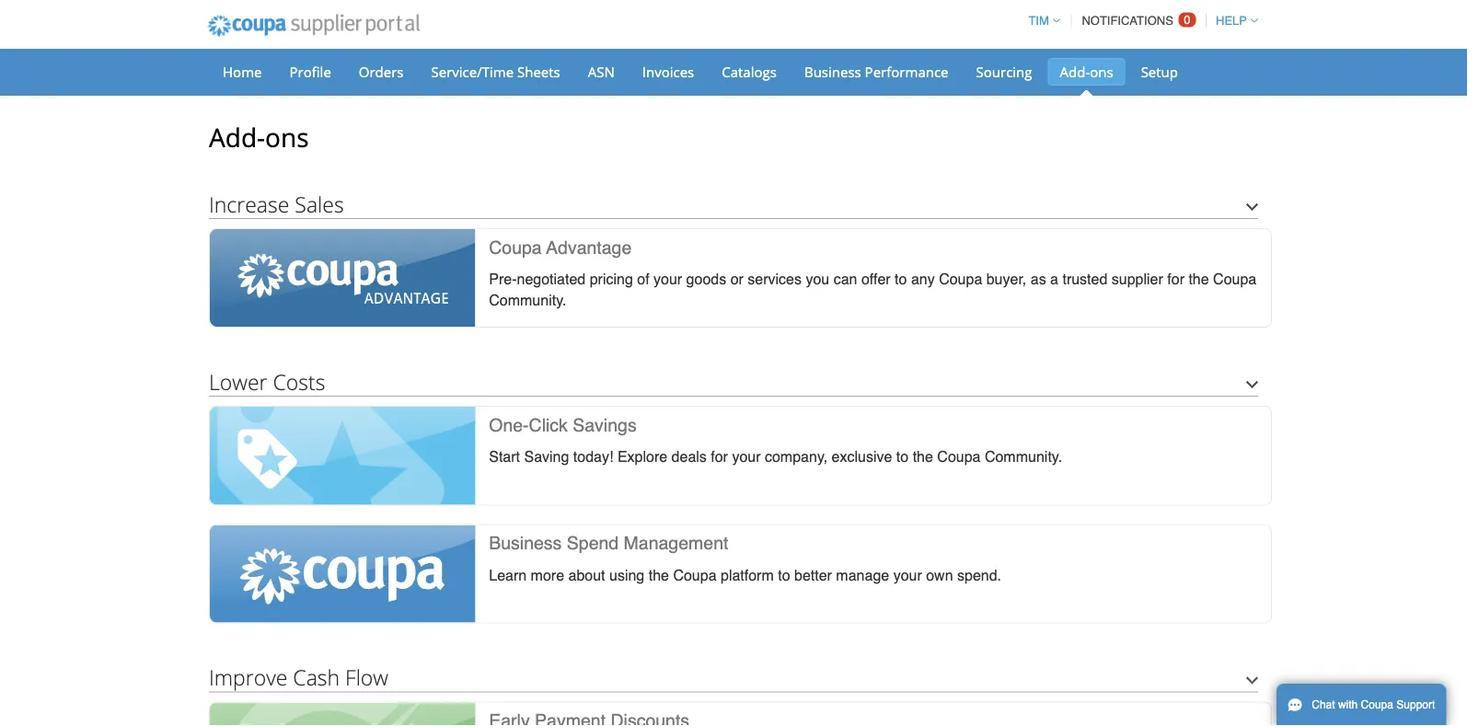 Task type: vqa. For each thing, say whether or not it's contained in the screenshot.
FOR
yes



Task type: locate. For each thing, give the bounding box(es) containing it.
to left better
[[778, 567, 791, 584]]

increase sales
[[209, 190, 344, 218]]

1 horizontal spatial for
[[1168, 271, 1185, 288]]

1 horizontal spatial business
[[805, 62, 862, 81]]

home link
[[211, 58, 274, 86]]

business
[[805, 62, 862, 81], [489, 533, 562, 554]]

0 vertical spatial community.
[[489, 292, 567, 309]]

0 vertical spatial your
[[654, 271, 682, 288]]

as
[[1031, 271, 1047, 288]]

1 horizontal spatial add-
[[1060, 62, 1090, 81]]

about
[[569, 567, 605, 584]]

add-ons inside 'link'
[[1060, 62, 1114, 81]]

orders link
[[347, 58, 416, 86]]

add- down tim link
[[1060, 62, 1090, 81]]

0 horizontal spatial your
[[654, 271, 682, 288]]

notifications 0
[[1082, 13, 1191, 28]]

tim link
[[1021, 14, 1061, 28]]

0 vertical spatial add-
[[1060, 62, 1090, 81]]

saving
[[524, 449, 569, 466]]

asn link
[[576, 58, 627, 86]]

ons inside 'link'
[[1090, 62, 1114, 81]]

1 horizontal spatial your
[[732, 449, 761, 466]]

0 vertical spatial the
[[1189, 271, 1210, 288]]

navigation
[[1021, 3, 1259, 39]]

0 horizontal spatial add-
[[209, 120, 265, 155]]

chat with coupa support
[[1312, 699, 1436, 712]]

1 vertical spatial ons
[[265, 120, 309, 155]]

ons up increase sales
[[265, 120, 309, 155]]

add-ons link
[[1048, 58, 1126, 86]]

savings
[[573, 415, 637, 436]]

cash
[[293, 664, 340, 692]]

1 vertical spatial add-
[[209, 120, 265, 155]]

profile link
[[278, 58, 343, 86]]

0 horizontal spatial the
[[649, 567, 669, 584]]

add-ons
[[1060, 62, 1114, 81], [209, 120, 309, 155]]

the right the exclusive
[[913, 449, 934, 466]]

invoices
[[643, 62, 695, 81]]

invoices link
[[631, 58, 707, 86]]

0 vertical spatial add-ons
[[1060, 62, 1114, 81]]

0 vertical spatial ons
[[1090, 62, 1114, 81]]

pricing
[[590, 271, 633, 288]]

pre-negotiated pricing of your goods or services you can offer to any coupa buyer, as a trusted supplier for the coupa community.
[[489, 271, 1257, 309]]

with
[[1339, 699, 1358, 712]]

click
[[529, 415, 568, 436]]

today!
[[574, 449, 614, 466]]

services
[[748, 271, 802, 288]]

setup link
[[1130, 58, 1191, 86]]

negotiated
[[517, 271, 586, 288]]

coupa
[[489, 237, 542, 258], [939, 271, 983, 288], [1214, 271, 1257, 288], [938, 449, 981, 466], [673, 567, 717, 584], [1362, 699, 1394, 712]]

one-
[[489, 415, 529, 436]]

using
[[610, 567, 645, 584]]

the inside pre-negotiated pricing of your goods or services you can offer to any coupa buyer, as a trusted supplier for the coupa community.
[[1189, 271, 1210, 288]]

your left company,
[[732, 449, 761, 466]]

add- inside 'link'
[[1060, 62, 1090, 81]]

service/time sheets
[[431, 62, 561, 81]]

support
[[1397, 699, 1436, 712]]

explore
[[618, 449, 668, 466]]

for right deals
[[711, 449, 728, 466]]

service/time sheets link
[[419, 58, 573, 86]]

the right using
[[649, 567, 669, 584]]

supplier
[[1112, 271, 1164, 288]]

add-ons down home 'link'
[[209, 120, 309, 155]]

1 horizontal spatial add-ons
[[1060, 62, 1114, 81]]

costs
[[273, 368, 325, 396]]

1 vertical spatial for
[[711, 449, 728, 466]]

help link
[[1208, 14, 1259, 28]]

1 horizontal spatial the
[[913, 449, 934, 466]]

1 vertical spatial business
[[489, 533, 562, 554]]

for
[[1168, 271, 1185, 288], [711, 449, 728, 466]]

community.
[[489, 292, 567, 309], [985, 449, 1063, 466]]

0 vertical spatial to
[[895, 271, 907, 288]]

the right supplier
[[1189, 271, 1210, 288]]

2 horizontal spatial your
[[894, 567, 922, 584]]

to
[[895, 271, 907, 288], [897, 449, 909, 466], [778, 567, 791, 584]]

to left any
[[895, 271, 907, 288]]

1 vertical spatial the
[[913, 449, 934, 466]]

ons
[[1090, 62, 1114, 81], [265, 120, 309, 155]]

2 horizontal spatial the
[[1189, 271, 1210, 288]]

can
[[834, 271, 858, 288]]

sales
[[295, 190, 344, 218]]

add-
[[1060, 62, 1090, 81], [209, 120, 265, 155]]

your
[[654, 271, 682, 288], [732, 449, 761, 466], [894, 567, 922, 584]]

coupa advantage
[[489, 237, 632, 258]]

more
[[531, 567, 565, 584]]

your right of
[[654, 271, 682, 288]]

1 horizontal spatial ons
[[1090, 62, 1114, 81]]

trusted
[[1063, 271, 1108, 288]]

sheets
[[518, 62, 561, 81]]

or
[[731, 271, 744, 288]]

1 horizontal spatial community.
[[985, 449, 1063, 466]]

add- down home 'link'
[[209, 120, 265, 155]]

manage
[[836, 567, 890, 584]]

0 horizontal spatial business
[[489, 533, 562, 554]]

to right the exclusive
[[897, 449, 909, 466]]

profile
[[290, 62, 331, 81]]

1 vertical spatial add-ons
[[209, 120, 309, 155]]

spend.
[[958, 567, 1002, 584]]

business spend management
[[489, 533, 729, 554]]

add-ons down notifications
[[1060, 62, 1114, 81]]

start saving today! explore deals for your company, exclusive to the coupa community.
[[489, 449, 1063, 466]]

0 vertical spatial business
[[805, 62, 862, 81]]

ons down notifications
[[1090, 62, 1114, 81]]

lower costs
[[209, 368, 325, 396]]

goods
[[687, 271, 727, 288]]

0 vertical spatial for
[[1168, 271, 1185, 288]]

buyer,
[[987, 271, 1027, 288]]

own
[[927, 567, 954, 584]]

for right supplier
[[1168, 271, 1185, 288]]

the
[[1189, 271, 1210, 288], [913, 449, 934, 466], [649, 567, 669, 584]]

deals
[[672, 449, 707, 466]]

company,
[[765, 449, 828, 466]]

coupa inside button
[[1362, 699, 1394, 712]]

your left own
[[894, 567, 922, 584]]

for inside pre-negotiated pricing of your goods or services you can offer to any coupa buyer, as a trusted supplier for the coupa community.
[[1168, 271, 1185, 288]]

your inside pre-negotiated pricing of your goods or services you can offer to any coupa buyer, as a trusted supplier for the coupa community.
[[654, 271, 682, 288]]

business up learn
[[489, 533, 562, 554]]

0 horizontal spatial community.
[[489, 292, 567, 309]]

business left performance
[[805, 62, 862, 81]]



Task type: describe. For each thing, give the bounding box(es) containing it.
flow
[[345, 664, 389, 692]]

tim
[[1029, 14, 1050, 28]]

help
[[1216, 14, 1248, 28]]

0 horizontal spatial for
[[711, 449, 728, 466]]

navigation containing notifications 0
[[1021, 3, 1259, 39]]

catalogs link
[[710, 58, 789, 86]]

business performance link
[[793, 58, 961, 86]]

advantage
[[547, 237, 632, 258]]

any
[[912, 271, 935, 288]]

exclusive
[[832, 449, 893, 466]]

notifications
[[1082, 14, 1174, 28]]

learn more about using the coupa platform to better manage your own spend.
[[489, 567, 1002, 584]]

you
[[806, 271, 830, 288]]

to inside pre-negotiated pricing of your goods or services you can offer to any coupa buyer, as a trusted supplier for the coupa community.
[[895, 271, 907, 288]]

spend
[[567, 533, 619, 554]]

business for business performance
[[805, 62, 862, 81]]

start
[[489, 449, 520, 466]]

home
[[223, 62, 262, 81]]

catalogs
[[722, 62, 777, 81]]

business performance
[[805, 62, 949, 81]]

orders
[[359, 62, 404, 81]]

asn
[[588, 62, 615, 81]]

a
[[1051, 271, 1059, 288]]

performance
[[865, 62, 949, 81]]

setup
[[1141, 62, 1179, 81]]

one-click savings
[[489, 415, 637, 436]]

community. inside pre-negotiated pricing of your goods or services you can offer to any coupa buyer, as a trusted supplier for the coupa community.
[[489, 292, 567, 309]]

increase
[[209, 190, 290, 218]]

2 vertical spatial the
[[649, 567, 669, 584]]

0 horizontal spatial ons
[[265, 120, 309, 155]]

0
[[1184, 13, 1191, 27]]

0 horizontal spatial add-ons
[[209, 120, 309, 155]]

offer
[[862, 271, 891, 288]]

1 vertical spatial your
[[732, 449, 761, 466]]

1 vertical spatial to
[[897, 449, 909, 466]]

coupa supplier portal image
[[195, 3, 432, 49]]

service/time
[[431, 62, 514, 81]]

of
[[637, 271, 650, 288]]

improve cash flow
[[209, 664, 389, 692]]

management
[[624, 533, 729, 554]]

sourcing link
[[965, 58, 1045, 86]]

chat with coupa support button
[[1277, 684, 1447, 727]]

2 vertical spatial your
[[894, 567, 922, 584]]

learn
[[489, 567, 527, 584]]

2 vertical spatial to
[[778, 567, 791, 584]]

1 vertical spatial community.
[[985, 449, 1063, 466]]

improve
[[209, 664, 288, 692]]

platform
[[721, 567, 774, 584]]

lower
[[209, 368, 267, 396]]

sourcing
[[977, 62, 1033, 81]]

chat
[[1312, 699, 1336, 712]]

pre-
[[489, 271, 517, 288]]

business for business spend management
[[489, 533, 562, 554]]

better
[[795, 567, 832, 584]]



